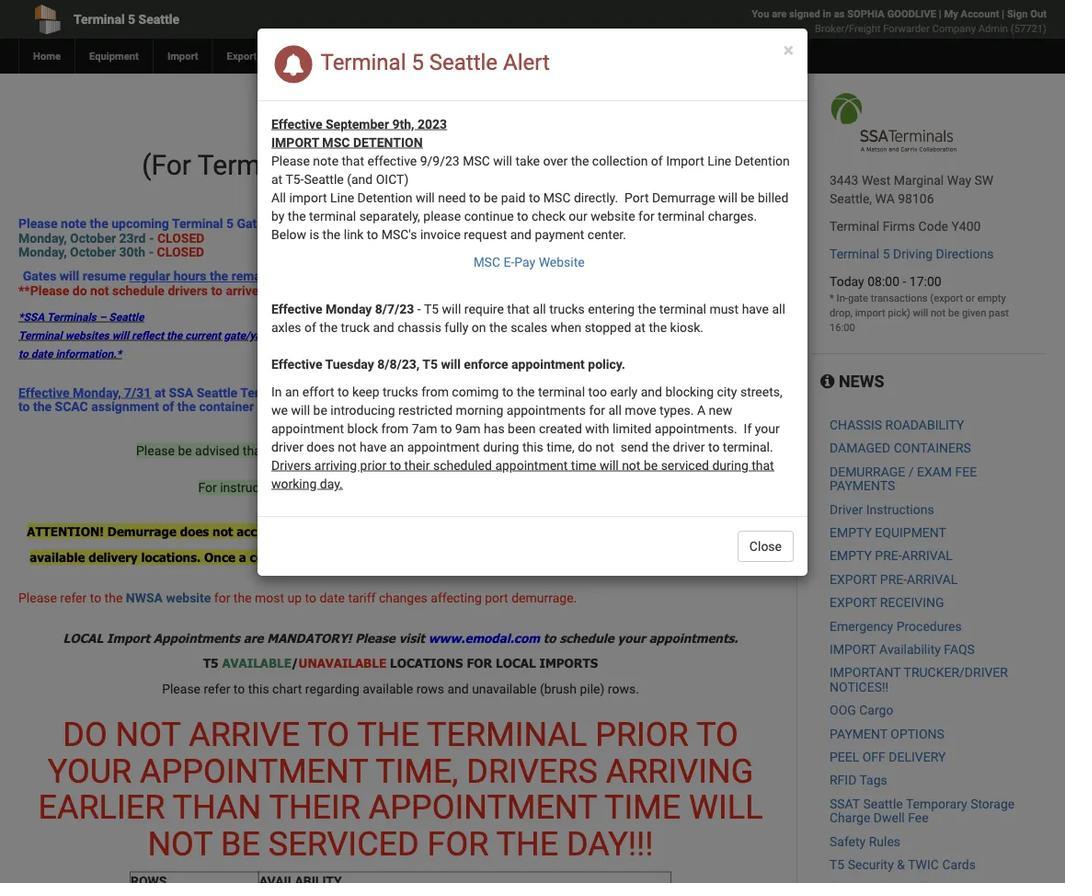 Task type: locate. For each thing, give the bounding box(es) containing it.
seattle down tags on the right bottom
[[863, 796, 903, 812]]

empty down driver
[[830, 525, 872, 540]]

drivers
[[467, 752, 598, 791]]

that up the scales
[[507, 301, 530, 316]]

have
[[742, 301, 769, 316], [408, 385, 436, 400], [360, 439, 387, 454]]

that inside - t5 will require that all trucks entering the terminal must have all axles of the truck and chassis fully on the scales when stopped at the kiosk.
[[507, 301, 530, 316]]

on down the require
[[472, 320, 486, 335]]

the right by
[[288, 208, 306, 224]]

effective monday 8/7/23
[[271, 301, 414, 316]]

terminals
[[298, 283, 353, 298]]

does up arriving
[[307, 439, 335, 454]]

in
[[271, 384, 282, 399]]

t5 inside weekend gate guidelines please be advised that beginning june 3, 2023 t5 will be open for a fee based weekend gate. this will not affect container free time. for instructions on participation please refer to the
[[404, 443, 419, 458]]

reflect down 'must'
[[682, 329, 715, 342]]

0 horizontal spatial locations.
[[141, 550, 201, 565]]

2 horizontal spatial available
[[451, 550, 506, 565]]

terminal inside "*ssa terminals – seattle terminal websites will reflect the current gate/yard schedules. please do not rely on information from outside parties as they may not reflect the most up to date information.*"
[[18, 329, 62, 342]]

0 vertical spatial moved
[[405, 524, 446, 539]]

0 horizontal spatial as
[[601, 329, 613, 342]]

visit
[[399, 630, 425, 645]]

from inside "*ssa terminals – seattle terminal websites will reflect the current gate/yard schedules. please do not rely on information from outside parties as they may not reflect the most up to date information.*"
[[498, 329, 521, 342]]

my
[[944, 8, 958, 20]]

0 horizontal spatial your
[[618, 630, 646, 645]]

not
[[115, 715, 181, 754], [148, 825, 213, 864]]

map
[[311, 149, 366, 181], [602, 149, 657, 181]]

in inside you are signed in as sophia goodlive | my account | sign out broker/freight forwarder company admin (57721)
[[823, 8, 832, 20]]

import link
[[153, 39, 212, 74]]

not
[[90, 283, 109, 298], [931, 307, 946, 319], [382, 329, 398, 342], [664, 329, 680, 342], [338, 439, 357, 454], [622, 458, 641, 473], [341, 462, 359, 477], [213, 524, 233, 539]]

that inside 'effective september 9th, 2023 import msc detention please note that effective 9/9/23 msc will take over the collection of import line detention at t5-seattle (and oict) all import line detention will need to be paid to msc directly.  port demurrage will be billed by the terminal separately, please continue to check our website for terminal charges. below is the link to msc's invoice request and payment center.'
[[342, 153, 364, 168]]

0 horizontal spatial import
[[289, 190, 327, 205]]

from up "restricted"
[[422, 384, 449, 399]]

1 vertical spatial 2023
[[372, 443, 401, 458]]

guidelines
[[413, 425, 485, 440]]

effective for effective monday, 7/31
[[18, 385, 69, 400]]

do inside in an effort to keep trucks from comimg to the terminal too early and blocking city streets, we will be introducing restricted morning appointments for all move types. a new appointment block from 7am to 9am has been created with limited appointments.  if your driver does not have an appointment during this time, do not  send the driver to terminal. drivers arriving prior to their scheduled appointment time will not be serviced during that working day.
[[578, 439, 593, 454]]

1 vertical spatial empty
[[830, 548, 872, 564]]

not down (export
[[931, 307, 946, 319]]

comimg
[[452, 384, 499, 399]]

port
[[625, 190, 649, 205]]

| left my
[[939, 8, 942, 20]]

2 horizontal spatial refer
[[425, 480, 451, 495]]

1 horizontal spatial /
[[909, 464, 914, 479]]

do down the 8/7/23
[[367, 329, 379, 342]]

been down containers
[[337, 550, 367, 565]]

2 vertical spatial refer
[[204, 681, 230, 696]]

1 horizontal spatial do
[[367, 329, 379, 342]]

on inside "*ssa terminals – seattle terminal websites will reflect the current gate/yard schedules. please do not rely on information from outside parties as they may not reflect the most up to date information.*"
[[422, 329, 434, 342]]

1 vertical spatial import
[[666, 153, 704, 168]]

trucks
[[549, 301, 585, 316], [383, 384, 418, 399]]

all
[[301, 385, 324, 400]]

that inside weekend gate guidelines please be advised that beginning june 3, 2023 t5 will be open for a fee based weekend gate. this will not affect container free time. for instructions on participation please refer to the
[[243, 443, 265, 458]]

most down 'must'
[[736, 329, 761, 342]]

0 vertical spatial have
[[742, 301, 769, 316]]

×
[[784, 39, 794, 61]]

1 october from the top
[[70, 230, 116, 246]]

msc right 9/9/23 at the top
[[463, 153, 490, 168]]

1 horizontal spatial |
[[1002, 8, 1005, 20]]

1 horizontal spatial please
[[423, 208, 461, 224]]

effective for effective tuesday 8/8/23, t5 will enforce appointment policy.
[[271, 357, 322, 372]]

websites
[[65, 329, 109, 342]]

this
[[522, 439, 544, 454], [248, 681, 269, 696]]

1 horizontal spatial this
[[522, 439, 544, 454]]

reflect left current
[[132, 329, 164, 342]]

0 vertical spatial line
[[708, 153, 732, 168]]

effective down schedules.
[[271, 357, 322, 372]]

from down tag
[[381, 421, 409, 436]]

0 vertical spatial empty
[[830, 525, 872, 540]]

terminal 5 seattle
[[74, 12, 179, 27]]

request
[[464, 227, 507, 242]]

1 vertical spatial has
[[312, 550, 333, 565]]

this left time,
[[522, 439, 544, 454]]

mandatory!
[[267, 630, 352, 645]]

t5 inside - t5 will require that all trucks entering the terminal must have all axles of the truck and chassis fully on the scales when stopped at the kiosk.
[[424, 301, 439, 316]]

rfid inside chassis roadability damaged containers demurrage / exam fee payments driver instructions empty equipment empty pre-arrival export pre-arrival export receiving emergency procedures import availability faqs important trucker/driver notices!! oog cargo payment options peel off delivery rfid tags ssat seattle temporary storage charge dwell fee safety rules t5 security & twic cards
[[830, 773, 857, 788]]

0 horizontal spatial local
[[63, 630, 103, 645]]

0 horizontal spatial please
[[384, 480, 422, 495]]

sw
[[975, 173, 994, 188]]

schedule inside gates will resume regular hours the remainder of those weeks unless otherwise noted. **please do not schedule drivers to arrive at the terminals prior to gate opening at 8:00 am!**
[[112, 283, 165, 298]]

5 for terminal 5 seattle alert
[[412, 50, 424, 76]]

does up once
[[180, 524, 209, 539]]

1 vertical spatial prior
[[360, 458, 387, 473]]

have up "restricted"
[[408, 385, 436, 400]]

time
[[604, 788, 681, 827]]

container
[[199, 399, 254, 414], [399, 462, 453, 477], [250, 550, 308, 565]]

most inside "*ssa terminals – seattle terminal websites will reflect the current gate/yard schedules. please do not rely on information from outside parties as they may not reflect the most up to date information.*"
[[736, 329, 761, 342]]

in right signed
[[823, 8, 832, 20]]

5 for terminal 5 driving directions
[[883, 246, 890, 261]]

1 horizontal spatial schedule
[[560, 630, 614, 645]]

to down scheduled
[[454, 480, 466, 495]]

regarding
[[305, 681, 360, 696]]

0 vertical spatial most
[[736, 329, 761, 342]]

0 vertical spatial from
[[498, 329, 521, 342]]

2023 up affect
[[372, 443, 401, 458]]

0 vertical spatial up
[[764, 329, 776, 342]]

container down 7am
[[399, 462, 453, 477]]

1 vertical spatial are
[[381, 524, 401, 539]]

t5 up chassis on the left top
[[424, 301, 439, 316]]

appointment
[[140, 752, 368, 791], [369, 788, 597, 827]]

will right we
[[291, 403, 310, 418]]

trucks inside in an effort to keep trucks from comimg to the terminal too early and blocking city streets, we will be introducing restricted morning appointments for all move types. a new appointment block from 7am to 9am has been created with limited appointments.  if your driver does not have an appointment during this time, do not  send the driver to terminal. drivers arriving prior to their scheduled appointment time will not be serviced during that working day.
[[383, 384, 418, 399]]

1 vertical spatial please
[[384, 480, 422, 495]]

to up changes
[[416, 550, 428, 565]]

0 vertical spatial website
[[591, 208, 635, 224]]

has
[[484, 421, 505, 436], [312, 550, 333, 565]]

export
[[227, 50, 257, 62]]

seattle
[[139, 12, 179, 27], [429, 50, 498, 76], [304, 172, 344, 187], [109, 310, 144, 323], [197, 385, 238, 400], [863, 796, 903, 812]]

entering
[[588, 301, 635, 316]]

container down 'until'
[[250, 550, 308, 565]]

an inside "attention! demurrage does not accrue until containers are moved into deliverable locations. please see chart below for available delivery locations. once a container has been moved to an available location the last free day can be extended."
[[432, 550, 447, 565]]

0 vertical spatial pre-
[[875, 548, 902, 564]]

2 vertical spatial an
[[432, 550, 447, 565]]

- up chassis on the left top
[[418, 301, 421, 316]]

container inside at ssa seattle terminals all trucks must have their license plate and rfid tag properly paired in emodal to the scac assignment of the container being picked up.
[[199, 399, 254, 414]]

t5 right 8/8/23,
[[423, 357, 438, 372]]

not right may at the right top of the page
[[664, 329, 680, 342]]

scales
[[511, 320, 548, 335]]

will right "gates" on the top left
[[60, 269, 79, 284]]

does inside in an effort to keep trucks from comimg to the terminal too early and blocking city streets, we will be introducing restricted morning appointments for all move types. a new appointment block from 7am to 9am has been created with limited appointments.  if your driver does not have an appointment during this time, do not  send the driver to terminal. drivers arriving prior to their scheduled appointment time will not be serviced during that working day.
[[307, 439, 335, 454]]

1 closed from the top
[[157, 230, 205, 246]]

import inside 'effective september 9th, 2023 import msc detention please note that effective 9/9/23 msc will take over the collection of import line detention at t5-seattle (and oict) all import line detention will need to be paid to msc directly.  port demurrage will be billed by the terminal separately, please continue to check our website for terminal charges. below is the link to msc's invoice request and payment center.'
[[666, 153, 704, 168]]

refer down available
[[204, 681, 230, 696]]

that inside in an effort to keep trucks from comimg to the terminal too early and blocking city streets, we will be introducing restricted morning appointments for all move types. a new appointment block from 7am to 9am has been created with limited appointments.  if your driver does not have an appointment during this time, do not  send the driver to terminal. drivers arriving prior to their scheduled appointment time will not be serviced during that working day.
[[752, 458, 774, 473]]

gate down today
[[848, 292, 868, 304]]

1 horizontal spatial the
[[496, 825, 559, 864]]

for inside 'effective september 9th, 2023 import msc detention please note that effective 9/9/23 msc will take over the collection of import line detention at t5-seattle (and oict) all import line detention will need to be paid to msc directly.  port demurrage will be billed by the terminal separately, please continue to check our website for terminal charges. below is the link to msc's invoice request and payment center.'
[[639, 208, 655, 224]]

5 up equipment
[[128, 12, 135, 27]]

t5-
[[286, 172, 304, 187]]

october
[[70, 230, 116, 246], [70, 245, 116, 260]]

local
[[63, 630, 103, 645], [496, 655, 536, 670]]

1 horizontal spatial in
[[823, 8, 832, 20]]

2 vertical spatial do
[[578, 439, 593, 454]]

/ inside chassis roadability damaged containers demurrage / exam fee payments driver instructions empty equipment empty pre-arrival export pre-arrival export receiving emergency procedures import availability faqs important trucker/driver notices!! oog cargo payment options peel off delivery rfid tags ssat seattle temporary storage charge dwell fee safety rules t5 security & twic cards
[[909, 464, 914, 479]]

0 vertical spatial import
[[271, 135, 319, 150]]

are inside you are signed in as sophia goodlive | my account | sign out broker/freight forwarder company admin (57721)
[[772, 8, 787, 20]]

into
[[450, 524, 474, 539]]

map up port
[[602, 149, 657, 181]]

gate inside gates will resume regular hours the remainder of those weeks unless otherwise noted. **please do not schedule drivers to arrive at the terminals prior to gate opening at 8:00 am!**
[[401, 283, 427, 298]]

as inside "*ssa terminals – seattle terminal websites will reflect the current gate/yard schedules. please do not rely on information from outside parties as they may not reflect the most up to date information.*"
[[601, 329, 613, 342]]

been inside in an effort to keep trucks from comimg to the terminal too early and blocking city streets, we will be introducing restricted morning appointments for all move types. a new appointment block from 7am to 9am has been created with limited appointments.  if your driver does not have an appointment during this time, do not  send the driver to terminal. drivers arriving prior to their scheduled appointment time will not be serviced during that working day.
[[508, 421, 536, 436]]

if
[[744, 421, 752, 436]]

1 horizontal spatial a
[[512, 443, 519, 458]]

availability
[[880, 642, 941, 657]]

arrive
[[189, 715, 300, 754]]

note down welcome
[[313, 153, 339, 168]]

0 vertical spatial demurrage
[[652, 190, 715, 205]]

0 horizontal spatial reflect
[[132, 329, 164, 342]]

- inside "today                                                                                                                                                                                                                                                                                                                                                                                                                                                                                                                                                                                                                                                                                                           08:00 - 17:00 * in-gate transactions (export or empty drop, import pick) will not be given past 16:00"
[[903, 274, 907, 289]]

for up time.
[[493, 443, 509, 458]]

1 horizontal spatial up
[[764, 329, 776, 342]]

detention up billed
[[735, 153, 790, 168]]

the
[[357, 715, 419, 754], [496, 825, 559, 864]]

effective up axles
[[271, 301, 322, 316]]

firms
[[883, 219, 915, 234]]

please inside weekend gate guidelines please be advised that beginning june 3, 2023 t5 will be open for a fee based weekend gate. this will not affect container free time. for instructions on participation please refer to the
[[136, 443, 175, 458]]

the up appointments at the top of page
[[517, 384, 535, 399]]

1 horizontal spatial reflect
[[682, 329, 715, 342]]

0 vertical spatial a
[[512, 443, 519, 458]]

seattle,
[[830, 191, 872, 206]]

will
[[493, 153, 512, 168], [416, 190, 435, 205], [719, 190, 738, 205], [60, 269, 79, 284], [442, 301, 461, 316], [913, 307, 928, 319], [112, 329, 129, 342], [441, 357, 461, 372], [291, 403, 310, 418], [422, 443, 441, 458], [600, 458, 619, 473], [318, 462, 337, 477]]

website up center.
[[591, 208, 635, 224]]

1 vertical spatial container
[[399, 462, 453, 477]]

0 horizontal spatial note
[[61, 216, 87, 231]]

the left current
[[167, 329, 182, 342]]

sign out link
[[1007, 8, 1047, 20]]

gate inside "today                                                                                                                                                                                                                                                                                                                                                                                                                                                                                                                                                                                                                                                                                                           08:00 - 17:00 * in-gate transactions (export or empty drop, import pick) will not be given past 16:00"
[[848, 292, 868, 304]]

for inside weekend gate guidelines please be advised that beginning june 3, 2023 t5 will be open for a fee based weekend gate. this will not affect container free time. for instructions on participation please refer to the
[[493, 443, 509, 458]]

import inside chassis roadability damaged containers demurrage / exam fee payments driver instructions empty equipment empty pre-arrival export pre-arrival export receiving emergency procedures import availability faqs important trucker/driver notices!! oog cargo payment options peel off delivery rfid tags ssat seattle temporary storage charge dwell fee safety rules t5 security & twic cards
[[830, 642, 876, 657]]

port
[[485, 590, 508, 605]]

2 vertical spatial container
[[250, 550, 308, 565]]

1 vertical spatial local
[[496, 655, 536, 670]]

- right "30th" on the left
[[149, 245, 154, 260]]

nwsa
[[126, 590, 163, 605]]

import inside 'effective september 9th, 2023 import msc detention please note that effective 9/9/23 msc will take over the collection of import line detention at t5-seattle (and oict) all import line detention will need to be paid to msc directly.  port demurrage will be billed by the terminal separately, please continue to check our website for terminal charges. below is the link to msc's invoice request and payment center.'
[[271, 135, 319, 150]]

that down terminal.
[[752, 458, 774, 473]]

2 horizontal spatial have
[[742, 301, 769, 316]]

1 horizontal spatial has
[[484, 421, 505, 436]]

1 horizontal spatial import
[[830, 642, 876, 657]]

of inside at ssa seattle terminals all trucks must have their license plate and rfid tag properly paired in emodal to the scac assignment of the container being picked up.
[[162, 399, 174, 414]]

0 horizontal spatial during
[[483, 439, 519, 454]]

please up "gates" on the top left
[[18, 216, 58, 231]]

created
[[539, 421, 582, 436]]

gate/yard
[[237, 216, 295, 231]]

1 export from the top
[[830, 572, 877, 587]]

demurrage / exam fee payments link
[[830, 464, 977, 494]]

0 vertical spatial has
[[484, 421, 505, 436]]

note inside the please note the upcoming terminal 5 gate/yard schedule. monday, october 23rd - closed monday, october 30th - closed
[[61, 216, 87, 231]]

arriving
[[315, 458, 357, 473]]

detention up separately,
[[357, 190, 413, 205]]

at
[[271, 172, 283, 187], [262, 283, 273, 298], [480, 283, 491, 298], [635, 320, 646, 335], [154, 385, 166, 400]]

1 horizontal spatial your
[[755, 421, 780, 436]]

1 vertical spatial line
[[330, 190, 354, 205]]

have down block
[[360, 439, 387, 454]]

seattle right – on the left top of the page
[[109, 310, 144, 323]]

on inside - t5 will require that all trucks entering the terminal must have all axles of the truck and chassis fully on the scales when stopped at the kiosk.
[[472, 320, 486, 335]]

2 october from the top
[[70, 245, 116, 260]]

export up export receiving link
[[830, 572, 877, 587]]

will right time
[[600, 458, 619, 473]]

the up may at the right top of the page
[[638, 301, 656, 316]]

terminals inside "*ssa terminals – seattle terminal websites will reflect the current gate/yard schedules. please do not rely on information from outside parties as they may not reflect the most up to date information.*"
[[47, 310, 96, 323]]

0 vertical spatial during
[[483, 439, 519, 454]]

schedule up imports
[[560, 630, 614, 645]]

october left 23rd
[[70, 230, 116, 246]]

drivers
[[271, 458, 311, 473]]

please inside the please note the upcoming terminal 5 gate/yard schedule. monday, october 23rd - closed monday, october 30th - closed
[[18, 216, 58, 231]]

- inside - t5 will require that all trucks entering the terminal must have all axles of the truck and chassis fully on the scales when stopped at the kiosk.
[[418, 301, 421, 316]]

0 vertical spatial your
[[755, 421, 780, 436]]

0 horizontal spatial on
[[291, 480, 305, 495]]

chart down available
[[272, 681, 302, 696]]

2 vertical spatial are
[[244, 630, 263, 645]]

t5 down gate
[[404, 443, 419, 458]]

parties
[[564, 329, 599, 342]]

please inside 'effective september 9th, 2023 import msc detention please note that effective 9/9/23 msc will take over the collection of import line detention at t5-seattle (and oict) all import line detention will need to be paid to msc directly.  port demurrage will be billed by the terminal separately, please continue to check our website for terminal charges. below is the link to msc's invoice request and payment center.'
[[271, 153, 310, 168]]

to inside weekend gate guidelines please be advised that beginning june 3, 2023 t5 will be open for a fee based weekend gate. this will not affect container free time. for instructions on participation please refer to the
[[454, 480, 466, 495]]

being
[[257, 399, 289, 414]]

free inside "attention! demurrage does not accrue until containers are moved into deliverable locations. please see chart below for available delivery locations. once a container has been moved to an available location the last free day can be extended."
[[612, 550, 637, 565]]

0 vertical spatial /
[[909, 464, 914, 479]]

pile)
[[580, 681, 605, 696]]

serviced
[[268, 825, 419, 864]]

0 horizontal spatial has
[[312, 550, 333, 565]]

driver
[[271, 439, 303, 454], [673, 439, 705, 454]]

for down once
[[214, 590, 230, 605]]

0 horizontal spatial date
[[31, 347, 53, 360]]

please up t5 available / unavailable locations for local imports
[[355, 630, 395, 645]]

and inside - t5 will require that all trucks entering the terminal must have all axles of the truck and chassis fully on the scales when stopped at the kiosk.
[[373, 320, 394, 335]]

1 vertical spatial import
[[830, 642, 876, 657]]

please down affect
[[384, 480, 422, 495]]

1 horizontal spatial as
[[834, 8, 845, 20]]

0 horizontal spatial map
[[311, 149, 366, 181]]

rfid left tag
[[570, 385, 597, 400]]

gates
[[23, 269, 56, 284]]

gate up the 8/7/23
[[401, 283, 427, 298]]

information
[[437, 329, 495, 342]]

and up move at the top right
[[641, 384, 662, 399]]

info circle image
[[821, 373, 835, 389]]

- right 23rd
[[149, 230, 154, 246]]

rfid tags link
[[830, 773, 888, 788]]

my account link
[[944, 8, 1000, 20]]

website up appointments
[[166, 590, 211, 605]]

signed
[[789, 8, 820, 20]]

1 horizontal spatial locations.
[[549, 524, 609, 539]]

are right you
[[772, 8, 787, 20]]

be up charges.
[[741, 190, 755, 205]]

available down attention!
[[30, 550, 85, 565]]

have inside at ssa seattle terminals all trucks must have their license plate and rfid tag properly paired in emodal to the scac assignment of the container being picked up.
[[408, 385, 436, 400]]

be
[[484, 190, 498, 205], [741, 190, 755, 205], [948, 307, 960, 319], [313, 403, 327, 418], [178, 443, 192, 458], [444, 443, 458, 458], [644, 458, 658, 473], [692, 550, 707, 565]]

affecting
[[431, 590, 482, 605]]

upcoming
[[112, 216, 169, 231]]

0 horizontal spatial the
[[357, 715, 419, 754]]

advised
[[195, 443, 240, 458]]

seattle inside at ssa seattle terminals all trucks must have their license plate and rfid tag properly paired in emodal to the scac assignment of the container being picked up.
[[197, 385, 238, 400]]

october up resume
[[70, 245, 116, 260]]

on down this
[[291, 480, 305, 495]]

rfid inside at ssa seattle terminals all trucks must have their license plate and rfid tag properly paired in emodal to the scac assignment of the container being picked up.
[[570, 385, 597, 400]]

at left t5-
[[271, 172, 283, 187]]

1 horizontal spatial 2023
[[418, 116, 447, 132]]

instructions
[[220, 480, 288, 495]]

hours
[[174, 269, 207, 284]]

import inside "today                                                                                                                                                                                                                                                                                                                                                                                                                                                                                                                                                                                                                                                                                                           08:00 - 17:00 * in-gate transactions (export or empty drop, import pick) will not be given past 16:00"
[[855, 307, 886, 319]]

scheduled
[[433, 458, 492, 473]]

import
[[271, 135, 319, 150], [830, 642, 876, 657]]

have inside in an effort to keep trucks from comimg to the terminal too early and blocking city streets, we will be introducing restricted morning appointments for all move types. a new appointment block from 7am to 9am has been created with limited appointments.  if your driver does not have an appointment during this time, do not  send the driver to terminal. drivers arriving prior to their scheduled appointment time will not be serviced during that working day.
[[360, 439, 387, 454]]

pre- down empty pre-arrival link
[[880, 572, 907, 587]]

5 inside the please note the upcoming terminal 5 gate/yard schedule. monday, october 23rd - closed monday, october 30th - closed
[[226, 216, 234, 231]]

0 vertical spatial prior
[[356, 283, 384, 298]]

8:00
[[495, 283, 520, 298]]

center.
[[588, 227, 626, 242]]

please up t5-
[[271, 153, 310, 168]]

fully
[[445, 320, 469, 335]]

trucks inside - t5 will require that all trucks entering the terminal must have all axles of the truck and chassis fully on the scales when stopped at the kiosk.
[[549, 301, 585, 316]]

2 horizontal spatial import
[[666, 153, 704, 168]]

1 vertical spatial locations.
[[141, 550, 201, 565]]

stopped
[[585, 320, 631, 335]]

for down port
[[639, 208, 655, 224]]

terminals up we
[[240, 385, 298, 400]]

please inside weekend gate guidelines please be advised that beginning june 3, 2023 t5 will be open for a fee based weekend gate. this will not affect container free time. for instructions on participation please refer to the
[[384, 480, 422, 495]]

0 horizontal spatial line
[[330, 190, 354, 205]]

0 horizontal spatial most
[[255, 590, 284, 605]]

1 | from the left
[[939, 8, 942, 20]]

available
[[222, 655, 292, 670]]

m
[[474, 255, 484, 270]]

export pre-arrival link
[[830, 572, 958, 587]]

0 vertical spatial been
[[508, 421, 536, 436]]

moved
[[405, 524, 446, 539], [371, 550, 412, 565]]

t5 inside welcome to terminal 5 (for terminal map click here, t5 yard map )
[[501, 149, 533, 181]]

2 closed from the top
[[157, 245, 204, 260]]

has inside "attention! demurrage does not accrue until containers are moved into deliverable locations. please see chart below for available delivery locations. once a container has been moved to an available location the last free day can be extended."
[[312, 550, 333, 565]]

the left nwsa
[[105, 590, 123, 605]]

import down t5-
[[289, 190, 327, 205]]

2 horizontal spatial do
[[578, 439, 593, 454]]

pay
[[515, 255, 536, 270]]

continue
[[464, 208, 514, 224]]

limited
[[613, 421, 652, 436]]

0 horizontal spatial in
[[713, 385, 723, 400]]

0 horizontal spatial /
[[292, 655, 299, 670]]

/ down mandatory!
[[292, 655, 299, 670]]

for up the with
[[589, 403, 605, 418]]

a
[[697, 403, 706, 418]]

effective
[[271, 116, 322, 132], [271, 301, 322, 316], [271, 357, 322, 372], [18, 385, 69, 400]]

1 horizontal spatial appointment
[[369, 788, 597, 827]]

damaged containers link
[[830, 441, 971, 456]]

1 vertical spatial as
[[601, 329, 613, 342]]

to right 7am
[[441, 421, 452, 436]]

appointment down 7am
[[407, 439, 480, 454]]

terminal inside in an effort to keep trucks from comimg to the terminal too early and blocking city streets, we will be introducing restricted morning appointments for all move types. a new appointment block from 7am to 9am has been created with limited appointments.  if your driver does not have an appointment during this time, do not  send the driver to terminal. drivers arriving prior to their scheduled appointment time will not be serviced during that working day.
[[538, 384, 585, 399]]

arrival down equipment
[[902, 548, 953, 564]]

5 left "driving"
[[883, 246, 890, 261]]

1 vertical spatial chart
[[272, 681, 302, 696]]

0 vertical spatial does
[[307, 439, 335, 454]]

1 horizontal spatial to
[[696, 715, 739, 754]]

0 vertical spatial date
[[31, 347, 53, 360]]

t5 down the safety on the bottom right
[[830, 857, 845, 872]]

not up once
[[213, 524, 233, 539]]

1 vertical spatial msc
[[463, 153, 490, 168]]

containers
[[313, 524, 378, 539]]

1 vertical spatial this
[[248, 681, 269, 696]]

to down paid
[[517, 208, 529, 224]]

locations. up nwsa website link
[[141, 550, 201, 565]]

chassis roadability damaged containers demurrage / exam fee payments driver instructions empty equipment empty pre-arrival export pre-arrival export receiving emergency procedures import availability faqs important trucker/driver notices!! oog cargo payment options peel off delivery rfid tags ssat seattle temporary storage charge dwell fee safety rules t5 security & twic cards
[[830, 417, 1015, 872]]

all down tag
[[609, 403, 622, 418]]

to inside "*ssa terminals – seattle terminal websites will reflect the current gate/yard schedules. please do not rely on information from outside parties as they may not reflect the most up to date information.*"
[[18, 347, 28, 360]]

to inside "attention! demurrage does not accrue until containers are moved into deliverable locations. please see chart below for available delivery locations. once a container has been moved to an available location the last free day can be extended."
[[416, 550, 428, 565]]

chassis
[[830, 417, 882, 433]]

1 horizontal spatial demurrage
[[652, 190, 715, 205]]

available down t5 available / unavailable locations for local imports
[[363, 681, 413, 696]]

be inside "today                                                                                                                                                                                                                                                                                                                                                                                                                                                                                                                                                                                                                                                                                                           08:00 - 17:00 * in-gate transactions (export or empty drop, import pick) will not be given past 16:00"
[[948, 307, 960, 319]]

1 horizontal spatial website
[[591, 208, 635, 224]]

have right 'must'
[[742, 301, 769, 316]]

at inside at ssa seattle terminals all trucks must have their license plate and rfid tag properly paired in emodal to the scac assignment of the container being picked up.
[[154, 385, 166, 400]]

collection
[[592, 153, 648, 168]]

0 vertical spatial msc
[[322, 135, 350, 150]]

fee
[[955, 464, 977, 479]]

not inside "today                                                                                                                                                                                                                                                                                                                                                                                                                                                                                                                                                                                                                                                                                                           08:00 - 17:00 * in-gate transactions (export or empty drop, import pick) will not be given past 16:00"
[[931, 307, 946, 319]]

1 horizontal spatial all
[[609, 403, 622, 418]]

to up the will at right bottom
[[696, 715, 739, 754]]

2023 right 9th,
[[418, 116, 447, 132]]

0 horizontal spatial terminals
[[47, 310, 96, 323]]

1 vertical spatial demurrage
[[107, 524, 177, 539]]

0 horizontal spatial |
[[939, 8, 942, 20]]

time,
[[547, 439, 575, 454]]



Task type: describe. For each thing, give the bounding box(es) containing it.
current
[[185, 329, 221, 342]]

1 vertical spatial moved
[[371, 550, 412, 565]]

0 horizontal spatial from
[[381, 421, 409, 436]]

0 horizontal spatial appointment
[[140, 752, 368, 791]]

effective monday, 7/31
[[18, 385, 151, 400]]

day.
[[320, 476, 343, 491]]

be up continue
[[484, 190, 498, 205]]

the left kiosk.
[[649, 320, 667, 335]]

to up mandatory!
[[305, 590, 316, 605]]

seattle inside chassis roadability damaged containers demurrage / exam fee payments driver instructions empty equipment empty pre-arrival export pre-arrival export receiving emergency procedures import availability faqs important trucker/driver notices!! oog cargo payment options peel off delivery rfid tags ssat seattle temporary storage charge dwell fee safety rules t5 security & twic cards
[[863, 796, 903, 812]]

security
[[848, 857, 894, 872]]

to right comimg
[[502, 384, 514, 399]]

do inside gates will resume regular hours the remainder of those weeks unless otherwise noted. **please do not schedule drivers to arrive at the terminals prior to gate opening at 8:00 am!**
[[72, 283, 87, 298]]

effective tuesday 8/8/23, t5 will enforce appointment policy.
[[271, 357, 629, 372]]

(and
[[347, 172, 373, 187]]

e-
[[504, 255, 515, 270]]

5 for terminal 5 seattle
[[128, 12, 135, 27]]

appointment down picked
[[271, 421, 344, 436]]

locations
[[390, 655, 463, 670]]

2 export from the top
[[830, 595, 877, 610]]

the right hours
[[210, 269, 228, 284]]

please inside 'effective september 9th, 2023 import msc detention please note that effective 9/9/23 msc will take over the collection of import line detention at t5-seattle (and oict) all import line detention will need to be paid to msc directly.  port demurrage will be billed by the terminal separately, please continue to check our website for terminal charges. below is the link to msc's invoice request and payment center.'
[[423, 208, 461, 224]]

your inside in an effort to keep trucks from comimg to the terminal too early and blocking city streets, we will be introducing restricted morning appointments for all move types. a new appointment block from 7am to 9am has been created with limited appointments.  if your driver does not have an appointment during this time, do not  send the driver to terminal. drivers arriving prior to their scheduled appointment time will not be serviced during that working day.
[[755, 421, 780, 436]]

2 to from the left
[[696, 715, 739, 754]]

2023 inside 'effective september 9th, 2023 import msc detention please note that effective 9/9/23 msc will take over the collection of import line detention at t5-seattle (and oict) all import line detention will need to be paid to msc directly.  port demurrage will be billed by the terminal separately, please continue to check our website for terminal charges. below is the link to msc's invoice request and payment center.'
[[418, 116, 447, 132]]

5 inside welcome to terminal 5 (for terminal map click here, t5 yard map )
[[526, 118, 541, 151]]

at right arrive
[[262, 283, 273, 298]]

1 vertical spatial date
[[320, 590, 345, 605]]

to up imports
[[543, 630, 556, 645]]

terminal up is
[[309, 208, 356, 224]]

the down once
[[234, 590, 252, 605]]

appointment down outside
[[512, 357, 585, 372]]

see
[[656, 524, 677, 539]]

and inside 'effective september 9th, 2023 import msc detention please note that effective 9/9/23 msc will take over the collection of import line detention at t5-seattle (and oict) all import line detention will need to be paid to msc directly.  port demurrage will be billed by the terminal separately, please continue to check our website for terminal charges. below is the link to msc's invoice request and payment center.'
[[510, 227, 532, 242]]

broker/freight
[[815, 23, 881, 35]]

will left need
[[416, 190, 435, 205]]

0 horizontal spatial all
[[533, 301, 546, 316]]

rfid tag link
[[355, 399, 438, 414]]

remainder
[[232, 269, 291, 284]]

0 vertical spatial local
[[63, 630, 103, 645]]

note inside 'effective september 9th, 2023 import msc detention please note that effective 9/9/23 msc will take over the collection of import line detention at t5-seattle (and oict) all import line detention will need to be paid to msc directly.  port demurrage will be billed by the terminal separately, please continue to check our website for terminal charges. below is the link to msc's invoice request and payment center.'
[[313, 153, 339, 168]]

2 map from the left
[[602, 149, 657, 181]]

plate
[[513, 385, 542, 400]]

you are signed in as sophia goodlive | my account | sign out broker/freight forwarder company admin (57721)
[[752, 8, 1047, 35]]

will left take
[[493, 153, 512, 168]]

1 horizontal spatial local
[[496, 655, 536, 670]]

click
[[373, 149, 429, 181]]

are inside "attention! demurrage does not accrue until containers are moved into deliverable locations. please see chart below for available delivery locations. once a container has been moved to an available location the last free day can be extended."
[[381, 524, 401, 539]]

today
[[830, 274, 865, 289]]

nwsa website link
[[126, 590, 211, 605]]

for inside in an effort to keep trucks from comimg to the terminal too early and blocking city streets, we will be introducing restricted morning appointments for all move types. a new appointment block from 7am to 9am has been created with limited appointments.  if your driver does not have an appointment during this time, do not  send the driver to terminal. drivers arriving prior to their scheduled appointment time will not be serviced during that working day.
[[589, 403, 605, 418]]

to down delivery on the bottom of the page
[[90, 590, 101, 605]]

1 horizontal spatial detention
[[735, 153, 790, 168]]

website
[[539, 255, 585, 270]]

2 | from the left
[[1002, 8, 1005, 20]]

yard
[[540, 149, 595, 181]]

appointment down time,
[[495, 458, 568, 473]]

to inside welcome to terminal 5 (for terminal map click here, t5 yard map )
[[381, 118, 406, 151]]

trucker/driver
[[904, 665, 1008, 681]]

must
[[710, 301, 739, 316]]

0 horizontal spatial an
[[285, 384, 299, 399]]

the right send
[[652, 439, 670, 454]]

1 vertical spatial your
[[618, 630, 646, 645]]

the down 'must'
[[717, 329, 733, 342]]

container inside "attention! demurrage does not accrue until containers are moved into deliverable locations. please see chart below for available delivery locations. once a container has been moved to an available location the last free day can be extended."
[[250, 550, 308, 565]]

not inside weekend gate guidelines please be advised that beginning june 3, 2023 t5 will be open for a fee based weekend gate. this will not affect container free time. for instructions on participation please refer to the
[[341, 462, 359, 477]]

to left keep
[[338, 384, 349, 399]]

important
[[830, 665, 901, 681]]

7am
[[412, 421, 437, 436]]

seattle inside 'effective september 9th, 2023 import msc detention please note that effective 9/9/23 msc will take over the collection of import line detention at t5-seattle (and oict) all import line detention will need to be paid to msc directly.  port demurrage will be billed by the terminal separately, please continue to check our website for terminal charges. below is the link to msc's invoice request and payment center.'
[[304, 172, 344, 187]]

arrive
[[226, 283, 259, 298]]

8/7/23
[[375, 301, 414, 316]]

check
[[532, 208, 566, 224]]

to right paid
[[529, 190, 540, 205]]

kiosk.
[[670, 320, 704, 335]]

at inside 'effective september 9th, 2023 import msc detention please note that effective 9/9/23 msc will take over the collection of import line detention at t5-seattle (and oict) all import line detention will need to be paid to msc directly.  port demurrage will be billed by the terminal separately, please continue to check our website for terminal charges. below is the link to msc's invoice request and payment center.'
[[271, 172, 283, 187]]

paired
[[673, 385, 710, 400]]

0 horizontal spatial rfid
[[355, 399, 383, 414]]

please inside "attention! demurrage does not accrue until containers are moved into deliverable locations. please see chart below for available delivery locations. once a container has been moved to an available location the last free day can be extended."
[[612, 524, 652, 539]]

the inside weekend gate guidelines please be advised that beginning june 3, 2023 t5 will be open for a fee based weekend gate. this will not affect container free time. for instructions on participation please refer to the
[[469, 480, 487, 495]]

2023 inside weekend gate guidelines please be advised that beginning june 3, 2023 t5 will be open for a fee based weekend gate. this will not affect container free time. for instructions on participation please refer to the
[[372, 443, 401, 458]]

past
[[989, 307, 1009, 319]]

have inside - t5 will require that all trucks entering the terminal must have all axles of the truck and chassis fully on the scales when stopped at the kiosk.
[[742, 301, 769, 316]]

directions
[[936, 246, 994, 261]]

chart inside "attention! demurrage does not accrue until containers are moved into deliverable locations. please see chart below for available delivery locations. once a container has been moved to an available location the last free day can be extended."
[[680, 524, 712, 539]]

1 vertical spatial most
[[255, 590, 284, 605]]

june
[[328, 443, 356, 458]]

0 horizontal spatial detention
[[357, 190, 413, 205]]

1 vertical spatial /
[[292, 655, 299, 670]]

of inside 'effective september 9th, 2023 import msc detention please note that effective 9/9/23 msc will take over the collection of import line detention at t5-seattle (and oict) all import line detention will need to be paid to msc directly.  port demurrage will be billed by the terminal separately, please continue to check our website for terminal charges. below is the link to msc's invoice request and payment center.'
[[651, 153, 663, 168]]

effective for effective monday 8/7/23
[[271, 301, 322, 316]]

0 horizontal spatial import
[[107, 630, 150, 645]]

export receiving link
[[830, 595, 944, 610]]

to right the link
[[367, 227, 378, 242]]

–
[[99, 310, 106, 323]]

will inside "*ssa terminals – seattle terminal websites will reflect the current gate/yard schedules. please do not rely on information from outside parties as they may not reflect the most up to date information.*"
[[112, 329, 129, 342]]

day!!!
[[567, 825, 654, 864]]

be left 'advised'
[[178, 443, 192, 458]]

your
[[48, 752, 132, 791]]

will down june
[[318, 462, 337, 477]]

website inside 'effective september 9th, 2023 import msc detention please note that effective 9/9/23 msc will take over the collection of import line detention at t5-seattle (and oict) all import line detention will need to be paid to msc directly.  port demurrage will be billed by the terminal separately, please continue to check our website for terminal charges. below is the link to msc's invoice request and payment center.'
[[591, 208, 635, 224]]

1 vertical spatial an
[[390, 439, 404, 454]]

chassis roadability link
[[830, 417, 965, 433]]

drop,
[[830, 307, 853, 319]]

1 vertical spatial pre-
[[880, 572, 907, 587]]

the right over
[[571, 153, 589, 168]]

please down attention!
[[18, 590, 57, 605]]

be down 'guidelines'
[[444, 443, 458, 458]]

import inside 'effective september 9th, 2023 import msc detention please note that effective 9/9/23 msc will take over the collection of import line detention at t5-seattle (and oict) all import line detention will need to be paid to msc directly.  port demurrage will be billed by the terminal separately, please continue to check our website for terminal charges. below is the link to msc's invoice request and payment center.'
[[289, 190, 327, 205]]

scac
[[55, 399, 88, 414]]

1 driver from the left
[[271, 439, 303, 454]]

off
[[863, 750, 886, 765]]

at up the require
[[480, 283, 491, 298]]

too
[[588, 384, 607, 399]]

terminal up 9/9/23 at the top
[[412, 118, 519, 151]]

ssat seattle temporary storage charge dwell fee link
[[830, 796, 1015, 826]]

up inside "*ssa terminals – seattle terminal websites will reflect the current gate/yard schedules. please do not rely on information from outside parties as they may not reflect the most up to date information.*"
[[764, 329, 776, 342]]

this inside in an effort to keep trucks from comimg to the terminal too early and blocking city streets, we will be introducing restricted morning appointments for all move types. a new appointment block from 7am to 9am has been created with limited appointments.  if your driver does not have an appointment during this time, do not  send the driver to terminal. drivers arriving prior to their scheduled appointment time will not be serviced during that working day.
[[522, 439, 544, 454]]

link
[[344, 227, 364, 242]]

1 map from the left
[[311, 149, 366, 181]]

the inside "attention! demurrage does not accrue until containers are moved into deliverable locations. please see chart below for available delivery locations. once a container has been moved to an available location the last free day can be extended."
[[563, 550, 583, 565]]

weekend
[[316, 425, 375, 440]]

does inside "attention! demurrage does not accrue until containers are moved into deliverable locations. please see chart below for available delivery locations. once a container has been moved to an available location the last free day can be extended."
[[180, 524, 209, 539]]

their inside at ssa seattle terminals all trucks must have their license plate and rfid tag properly paired in emodal to the scac assignment of the container being picked up.
[[439, 385, 465, 400]]

0 horizontal spatial msc
[[322, 135, 350, 150]]

0 vertical spatial import
[[167, 50, 198, 62]]

not inside gates will resume regular hours the remainder of those weeks unless otherwise noted. **please do not schedule drivers to arrive at the terminals prior to gate opening at 8:00 am!**
[[90, 283, 109, 298]]

not inside "attention! demurrage does not accrue until containers are moved into deliverable locations. please see chart below for available delivery locations. once a container has been moved to an available location the last free day can be extended."
[[213, 524, 233, 539]]

0 vertical spatial not
[[115, 715, 181, 754]]

today                                                                                                                                                                                                                                                                                                                                                                                                                                                                                                                                                                                                                                                                                                           08:00 - 17:00 * in-gate transactions (export or empty drop, import pick) will not be given past 16:00
[[830, 274, 1009, 334]]

terminals inside at ssa seattle terminals all trucks must have their license plate and rfid tag properly paired in emodal to the scac assignment of the container being picked up.
[[240, 385, 298, 400]]

to left terminal.
[[708, 439, 720, 454]]

and inside in an effort to keep trucks from comimg to the terminal too early and blocking city streets, we will be introducing restricted morning appointments for all move types. a new appointment block from 7am to 9am has been created with limited appointments.  if your driver does not have an appointment during this time, do not  send the driver to terminal. drivers arriving prior to their scheduled appointment time will not be serviced during that working day.
[[641, 384, 662, 399]]

or
[[966, 292, 975, 304]]

(for
[[142, 149, 191, 181]]

1 empty from the top
[[830, 525, 872, 540]]

please inside "*ssa terminals – seattle terminal websites will reflect the current gate/yard schedules. please do not rely on information from outside parties as they may not reflect the most up to date information.*"
[[330, 329, 364, 342]]

refer for please refer to the nwsa website for the most up to date tariff changes affecting port demurrage.
[[60, 590, 87, 605]]

storage
[[971, 796, 1015, 812]]

1 horizontal spatial line
[[708, 153, 732, 168]]

to inside at ssa seattle terminals all trucks must have their license plate and rfid tag properly paired in emodal to the scac assignment of the container being picked up.
[[18, 399, 30, 414]]

t5 down appointments
[[203, 655, 219, 670]]

on inside weekend gate guidelines please be advised that beginning june 3, 2023 t5 will be open for a fee based weekend gate. this will not affect container free time. for instructions on participation please refer to the
[[291, 480, 305, 495]]

location
[[510, 550, 559, 565]]

seattle inside "*ssa terminals – seattle terminal websites will reflect the current gate/yard schedules. please do not rely on information from outside parties as they may not reflect the most up to date information.*"
[[109, 310, 144, 323]]

in an effort to keep trucks from comimg to the terminal too early and blocking city streets, we will be introducing restricted morning appointments for all move types. a new appointment block from 7am to 9am has been created with limited appointments.  if your driver does not have an appointment during this time, do not  send the driver to terminal. drivers arriving prior to their scheduled appointment time will not be serviced during that working day.
[[271, 384, 783, 491]]

payment
[[535, 227, 585, 242]]

the inside the please note the upcoming terminal 5 gate/yard schedule. monday, october 23rd - closed monday, october 30th - closed
[[90, 216, 108, 231]]

effective for effective september 9th, 2023 import msc detention please note that effective 9/9/23 msc will take over the collection of import line detention at t5-seattle (and oict) all import line detention will need to be paid to msc directly.  port demurrage will be billed by the terminal separately, please continue to check our website for terminal charges. below is the link to msc's invoice request and payment center.
[[271, 116, 322, 132]]

1 vertical spatial the
[[496, 825, 559, 864]]

container inside weekend gate guidelines please be advised that beginning june 3, 2023 t5 will be open for a fee based weekend gate. this will not affect container free time. for instructions on participation please refer to the
[[399, 462, 453, 477]]

gates will resume regular hours the remainder of those weeks unless otherwise noted. **please do not schedule drivers to arrive at the terminals prior to gate opening at 8:00 am!**
[[18, 269, 557, 298]]

will down "information"
[[441, 357, 461, 372]]

seattle up the import link
[[139, 12, 179, 27]]

temporary
[[906, 796, 968, 812]]

**please
[[18, 283, 69, 298]]

0 vertical spatial locations.
[[549, 524, 609, 539]]

0 horizontal spatial chart
[[272, 681, 302, 696]]

schedules.
[[274, 329, 328, 342]]

the left scac
[[33, 399, 52, 414]]

local import appointments are mandatory! please visit www.emodal.com to schedule your appointments.
[[63, 630, 738, 645]]

m sc e-pay website
[[474, 255, 588, 270]]

terminal inside - t5 will require that all trucks entering the terminal must have all axles of the truck and chassis fully on the scales when stopped at the kiosk.
[[659, 301, 706, 316]]

to up the 8/7/23
[[387, 283, 398, 298]]

restricted
[[398, 403, 453, 418]]

roadability
[[886, 417, 965, 433]]

date inside "*ssa terminals – seattle terminal websites will reflect the current gate/yard schedules. please do not rely on information from outside parties as they may not reflect the most up to date information.*"
[[31, 347, 53, 360]]

prior
[[595, 715, 689, 754]]

0 vertical spatial for
[[467, 655, 492, 670]]

refer inside weekend gate guidelines please be advised that beginning june 3, 2023 t5 will be open for a fee based weekend gate. this will not affect container free time. for instructions on participation please refer to the
[[425, 480, 451, 495]]

terminal down seattle,
[[830, 219, 880, 234]]

for inside "attention! demurrage does not accrue until containers are moved into deliverable locations. please see chart below for available delivery locations. once a container has been moved to an available location the last free day can be extended."
[[757, 524, 774, 539]]

of inside gates will resume regular hours the remainder of those weeks unless otherwise noted. **please do not schedule drivers to arrive at the terminals prior to gate opening at 8:00 am!**
[[294, 269, 306, 284]]

be down send
[[644, 458, 658, 473]]

will inside gates will resume regular hours the remainder of those weeks unless otherwise noted. **please do not schedule drivers to arrive at the terminals prior to gate opening at 8:00 am!**
[[60, 269, 79, 284]]

0 vertical spatial arrival
[[902, 548, 953, 564]]

effort
[[302, 384, 334, 399]]

1 horizontal spatial msc
[[463, 153, 490, 168]]

procedures
[[897, 619, 962, 634]]

at ssa seattle terminals all trucks must have their license plate and rfid tag properly paired in emodal to the scac assignment of the container being picked up.
[[18, 385, 770, 414]]

not left "3,"
[[338, 439, 357, 454]]

here,
[[436, 149, 495, 181]]

t5 inside chassis roadability damaged containers demurrage / exam fee payments driver instructions empty equipment empty pre-arrival export pre-arrival export receiving emergency procedures import availability faqs important trucker/driver notices!! oog cargo payment options peel off delivery rfid tags ssat seattle temporary storage charge dwell fee safety rules t5 security & twic cards
[[830, 857, 845, 872]]

drivers
[[168, 283, 208, 298]]

the down the require
[[489, 320, 508, 335]]

demurrage inside 'effective september 9th, 2023 import msc detention please note that effective 9/9/23 msc will take over the collection of import line detention at t5-seattle (and oict) all import line detention will need to be paid to msc directly.  port demurrage will be billed by the terminal separately, please continue to check our website for terminal charges. below is the link to msc's invoice request and payment center.'
[[652, 190, 715, 205]]

outside
[[524, 329, 561, 342]]

will up charges.
[[719, 190, 738, 205]]

all
[[271, 190, 286, 205]]

1 horizontal spatial available
[[363, 681, 413, 696]]

gate/yard
[[224, 329, 271, 342]]

tariff
[[348, 590, 376, 605]]

a inside weekend gate guidelines please be advised that beginning june 3, 2023 t5 will be open for a fee based weekend gate. this will not affect container free time. for instructions on participation please refer to the
[[512, 443, 519, 458]]

emergency
[[830, 619, 894, 634]]

0 horizontal spatial website
[[166, 590, 211, 605]]

2 horizontal spatial all
[[772, 301, 786, 316]]

to down gate
[[390, 458, 401, 473]]

1 reflect from the left
[[132, 329, 164, 342]]

2 empty from the top
[[830, 548, 872, 564]]

terminal up today
[[830, 246, 880, 261]]

please note the upcoming terminal 5 gate/yard schedule. monday, october 23rd - closed monday, october 30th - closed
[[18, 216, 354, 260]]

welcome to terminal 5 (for terminal map click here, t5 yard map )
[[135, 118, 666, 181]]

of inside - t5 will require that all trucks entering the terminal must have all axles of the truck and chassis fully on the scales when stopped at the kiosk.
[[305, 320, 316, 335]]

1 horizontal spatial from
[[422, 384, 449, 399]]

chassis
[[398, 320, 441, 335]]

0 horizontal spatial this
[[248, 681, 269, 696]]

1 to from the left
[[308, 715, 350, 754]]

terminal up equipment link
[[74, 12, 125, 27]]

empty
[[978, 292, 1006, 304]]

1 vertical spatial not
[[148, 825, 213, 864]]

will down 7am
[[422, 443, 441, 458]]

0 vertical spatial the
[[357, 715, 419, 754]]

and inside at ssa seattle terminals all trucks must have their license plate and rfid tag properly paired in emodal to the scac assignment of the container being picked up.
[[545, 385, 567, 400]]

terminal up september at the top left of page
[[321, 50, 406, 76]]

and right rows
[[448, 681, 469, 696]]

2 reflect from the left
[[682, 329, 715, 342]]

to left arrive
[[211, 283, 223, 298]]

faqs
[[944, 642, 975, 657]]

please refer to the nwsa website for the most up to date tariff changes affecting port demurrage.
[[18, 590, 577, 605]]

refer for please refer to this chart regarding available rows and unavailable (brush pile) rows.
[[204, 681, 230, 696]]

demurrage inside "attention! demurrage does not accrue until containers are moved into deliverable locations. please see chart below for available delivery locations. once a container has been moved to an available location the last free day can be extended."
[[107, 524, 177, 539]]

tag
[[600, 385, 619, 400]]

the up axles
[[277, 283, 295, 298]]

be down the effort
[[313, 403, 327, 418]]

to right need
[[469, 190, 481, 205]]

(brush
[[540, 681, 577, 696]]

tag
[[386, 399, 407, 414]]

1 vertical spatial during
[[712, 458, 749, 473]]

the right is
[[323, 227, 341, 242]]

1 vertical spatial arrival
[[907, 572, 958, 587]]

regular
[[129, 269, 170, 284]]

am!**
[[524, 283, 557, 298]]

will inside - t5 will require that all trucks entering the terminal must have all axles of the truck and chassis fully on the scales when stopped at the kiosk.
[[442, 301, 461, 316]]

the down effective monday 8/7/23
[[320, 320, 338, 335]]

oog
[[830, 703, 856, 718]]

terminal left charges.
[[658, 208, 705, 224]]

the right 7/31
[[177, 399, 196, 414]]

at inside - t5 will require that all trucks entering the terminal must have all axles of the truck and chassis fully on the scales when stopped at the kiosk.
[[635, 320, 646, 335]]

× button
[[784, 39, 794, 61]]

a inside "attention! demurrage does not accrue until containers are moved into deliverable locations. please see chart below for available delivery locations. once a container has been moved to an available location the last free day can be extended."
[[239, 550, 246, 565]]

as inside you are signed in as sophia goodlive | my account | sign out broker/freight forwarder company admin (57721)
[[834, 8, 845, 20]]

terminal inside the please note the upcoming terminal 5 gate/yard schedule. monday, october 23rd - closed monday, october 30th - closed
[[172, 216, 223, 231]]

not left rely
[[382, 329, 398, 342]]

tags
[[860, 773, 888, 788]]

appointments
[[507, 403, 586, 418]]

prior inside gates will resume regular hours the remainder of those weeks unless otherwise noted. **please do not schedule drivers to arrive at the terminals prior to gate opening at 8:00 am!**
[[356, 283, 384, 298]]

please down appointments
[[162, 681, 201, 696]]

not down send
[[622, 458, 641, 473]]

has inside in an effort to keep trucks from comimg to the terminal too early and blocking city streets, we will be introducing restricted morning appointments for all move types. a new appointment block from 7am to 9am has been created with limited appointments.  if your driver does not have an appointment during this time, do not  send the driver to terminal. drivers arriving prior to their scheduled appointment time will not be serviced during that working day.
[[484, 421, 505, 436]]

0 horizontal spatial up
[[288, 590, 302, 605]]

2 driver from the left
[[673, 439, 705, 454]]

in inside at ssa seattle terminals all trucks must have their license plate and rfid tag properly paired in emodal to the scac assignment of the container being picked up.
[[713, 385, 723, 400]]

2 vertical spatial msc
[[544, 190, 571, 205]]

to down available
[[234, 681, 245, 696]]

changes
[[379, 590, 428, 605]]

types.
[[660, 403, 694, 418]]

their inside in an effort to keep trucks from comimg to the terminal too early and blocking city streets, we will be introducing restricted morning appointments for all move types. a new appointment block from 7am to 9am has been created with limited appointments.  if your driver does not have an appointment during this time, do not  send the driver to terminal. drivers arriving prior to their scheduled appointment time will not be serviced during that working day.
[[404, 458, 430, 473]]

t5 security & twic cards link
[[830, 857, 976, 872]]

peel
[[830, 750, 860, 765]]

0 horizontal spatial available
[[30, 550, 85, 565]]

terminal 5 seattle image
[[830, 92, 958, 153]]

prior inside in an effort to keep trucks from comimg to the terminal too early and blocking city streets, we will be introducing restricted morning appointments for all move types. a new appointment block from 7am to 9am has been created with limited appointments.  if your driver does not have an appointment during this time, do not  send the driver to terminal. drivers arriving prior to their scheduled appointment time will not be serviced during that working day.
[[360, 458, 387, 473]]

rfid tag link link
[[355, 399, 438, 414]]

delivery
[[889, 750, 946, 765]]

with
[[585, 421, 610, 436]]

&
[[897, 857, 905, 872]]

empty pre-arrival link
[[830, 548, 953, 564]]

seattle left alert
[[429, 50, 498, 76]]

terminal up all
[[198, 149, 305, 181]]

all inside in an effort to keep trucks from comimg to the terminal too early and blocking city streets, we will be introducing restricted morning appointments for all move types. a new appointment block from 7am to 9am has been created with limited appointments.  if your driver does not have an appointment during this time, do not  send the driver to terminal. drivers arriving prior to their scheduled appointment time will not be serviced during that working day.
[[609, 403, 622, 418]]

free inside weekend gate guidelines please be advised that beginning june 3, 2023 t5 will be open for a fee based weekend gate. this will not affect container free time. for instructions on participation please refer to the
[[456, 462, 479, 477]]

cargo
[[860, 703, 894, 718]]



Task type: vqa. For each thing, say whether or not it's contained in the screenshot.
the 10/13/2023
no



